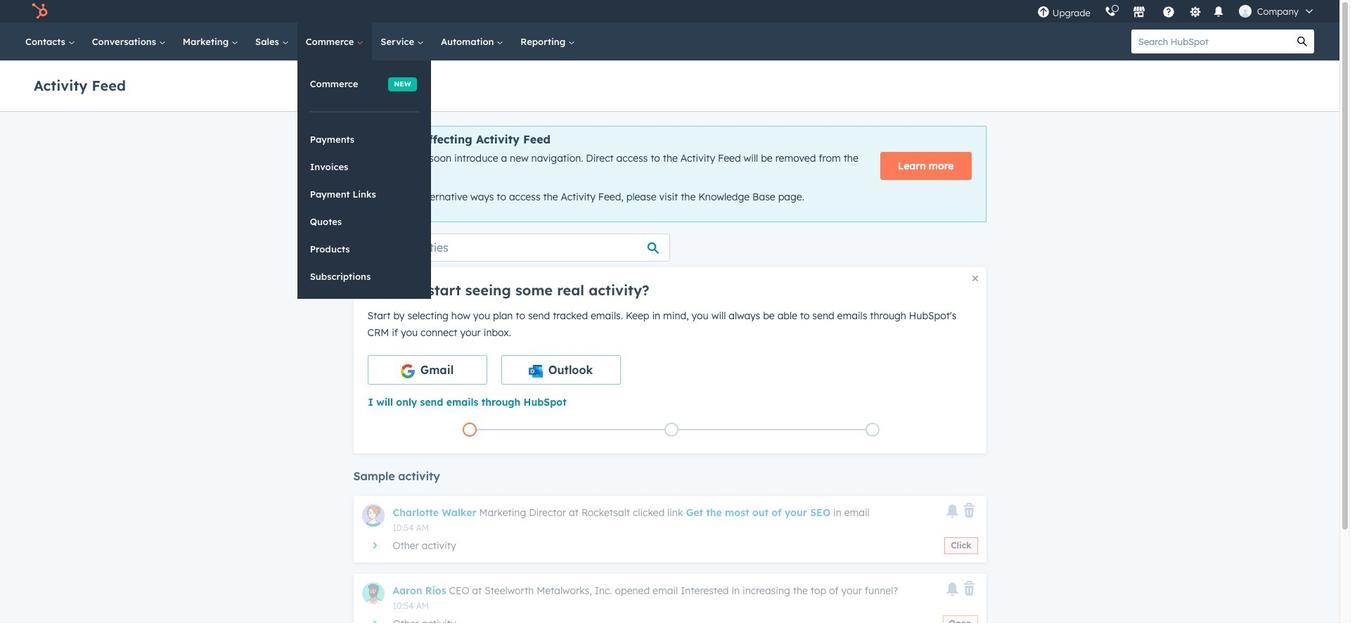 Task type: describe. For each thing, give the bounding box(es) containing it.
Search activities search field
[[354, 233, 670, 262]]

Search HubSpot search field
[[1132, 30, 1291, 53]]

close image
[[973, 276, 978, 281]]

marketplaces image
[[1133, 6, 1146, 19]]

commerce menu
[[297, 61, 431, 299]]

onboarding.steps.finalstep.title image
[[870, 427, 877, 434]]



Task type: vqa. For each thing, say whether or not it's contained in the screenshot.
Commerce Menu
yes



Task type: locate. For each thing, give the bounding box(es) containing it.
None checkbox
[[368, 355, 487, 385]]

onboarding.steps.sendtrackedemailingmail.title image
[[668, 427, 675, 434]]

jacob simon image
[[1239, 5, 1252, 18]]

menu
[[1031, 0, 1323, 23]]

list
[[369, 420, 974, 440]]

None checkbox
[[501, 355, 621, 385]]



